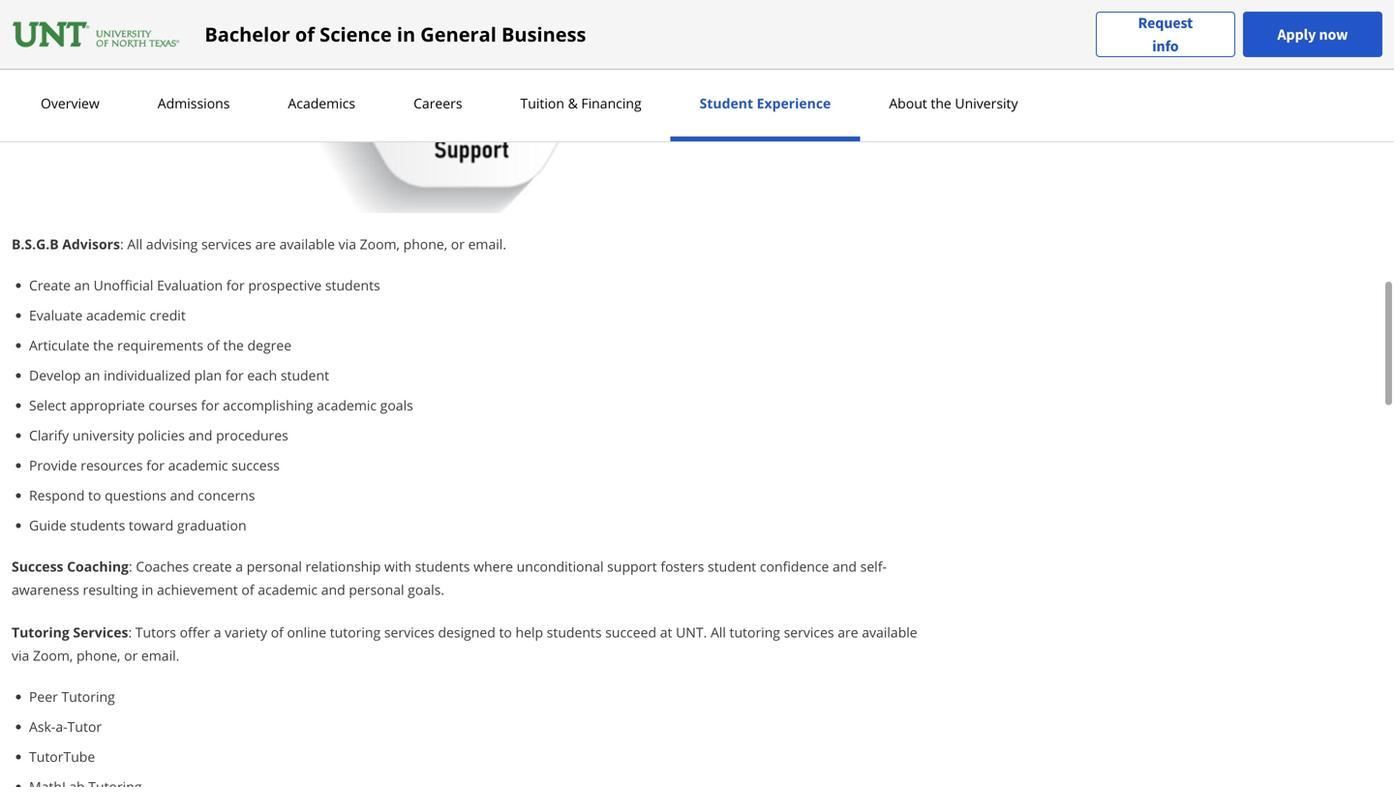 Task type: vqa. For each thing, say whether or not it's contained in the screenshot.
Tutoring to the top
yes



Task type: describe. For each thing, give the bounding box(es) containing it.
advising
[[146, 235, 198, 253]]

success
[[12, 557, 63, 576]]

apply now button
[[1243, 12, 1383, 57]]

policies
[[138, 426, 185, 444]]

student
[[700, 94, 753, 112]]

relationship
[[306, 557, 381, 576]]

are inside : tutors offer a variety of online tutoring services designed to help students succeed at unt. all tutoring services are available via zoom, phone, or email.
[[838, 623, 859, 642]]

0 vertical spatial tutoring
[[12, 623, 70, 642]]

university
[[955, 94, 1018, 112]]

list containing create an unofficial evaluation for prospective students
[[19, 275, 926, 536]]

about the university link
[[883, 94, 1024, 112]]

0 horizontal spatial all
[[127, 235, 143, 253]]

evaluation
[[157, 276, 223, 294]]

peer tutoring
[[29, 688, 115, 706]]

or inside : tutors offer a variety of online tutoring services designed to help students succeed at unt. all tutoring services are available via zoom, phone, or email.
[[124, 646, 138, 665]]

of inside list item
[[207, 336, 220, 354]]

1 horizontal spatial services
[[384, 623, 435, 642]]

credit
[[150, 306, 186, 324]]

of left science
[[295, 21, 315, 47]]

articulate
[[29, 336, 90, 354]]

0 vertical spatial personal
[[247, 557, 302, 576]]

students inside : tutors offer a variety of online tutoring services designed to help students succeed at unt. all tutoring services are available via zoom, phone, or email.
[[547, 623, 602, 642]]

fosters
[[661, 557, 704, 576]]

university
[[72, 426, 134, 444]]

to inside list item
[[88, 486, 101, 505]]

success coaching
[[12, 557, 129, 576]]

overview
[[41, 94, 100, 112]]

1 tutoring from the left
[[330, 623, 381, 642]]

2 tutoring from the left
[[730, 623, 780, 642]]

self-
[[861, 557, 887, 576]]

: for coaching
[[129, 557, 132, 576]]

create
[[29, 276, 71, 294]]

about
[[889, 94, 927, 112]]

b.s.g.b advisors : all advising services are available via zoom, phone, or email.
[[12, 235, 507, 253]]

create an unofficial evaluation for prospective students
[[29, 276, 380, 294]]

0 horizontal spatial services
[[201, 235, 252, 253]]

designed
[[438, 623, 496, 642]]

tutors
[[135, 623, 176, 642]]

graduation
[[177, 516, 247, 535]]

for down plan
[[201, 396, 219, 414]]

experience
[[757, 94, 831, 112]]

tutortube list item
[[29, 747, 926, 767]]

respond
[[29, 486, 85, 505]]

tuition & financing
[[521, 94, 642, 112]]

questions
[[105, 486, 167, 505]]

list containing peer tutoring
[[19, 687, 926, 787]]

courses
[[148, 396, 198, 414]]

evaluate
[[29, 306, 83, 324]]

business
[[502, 21, 586, 47]]

request info
[[1138, 13, 1193, 56]]

via inside : tutors offer a variety of online tutoring services designed to help students succeed at unt. all tutoring services are available via zoom, phone, or email.
[[12, 646, 29, 665]]

guide students toward graduation
[[29, 516, 247, 535]]

coaching
[[67, 557, 129, 576]]

for right evaluation
[[226, 276, 245, 294]]

zoom, inside : tutors offer a variety of online tutoring services designed to help students succeed at unt. all tutoring services are available via zoom, phone, or email.
[[33, 646, 73, 665]]

for inside list item
[[225, 366, 244, 384]]

and down 'relationship'
[[321, 581, 345, 599]]

ask-a-tutor list item
[[29, 717, 926, 737]]

a for offer
[[214, 623, 221, 642]]

select appropriate courses for accomplishing academic goals list item
[[29, 395, 926, 415]]

success
[[232, 456, 280, 475]]

academics
[[288, 94, 355, 112]]

select
[[29, 396, 66, 414]]

guide
[[29, 516, 67, 535]]

now
[[1319, 25, 1348, 44]]

plan
[[194, 366, 222, 384]]

awareness
[[12, 581, 79, 599]]

student experience link
[[694, 94, 837, 112]]

0 vertical spatial :
[[120, 235, 124, 253]]

confidence
[[760, 557, 829, 576]]

succeed
[[605, 623, 657, 642]]

at
[[660, 623, 673, 642]]

student experience
[[700, 94, 831, 112]]

goals.
[[408, 581, 445, 599]]

for down clarify university policies and procedures
[[146, 456, 165, 475]]

students inside : coaches create a personal relationship with students where unconditional support fosters student confidence and self- awareness resulting in achievement of academic and personal goals.
[[415, 557, 470, 576]]

services
[[73, 623, 128, 642]]

admissions
[[158, 94, 230, 112]]

unconditional
[[517, 557, 604, 576]]

toward
[[129, 516, 174, 535]]

offer
[[180, 623, 210, 642]]

tuition
[[521, 94, 565, 112]]

peer
[[29, 688, 58, 706]]

and left self-
[[833, 557, 857, 576]]

0 vertical spatial in
[[397, 21, 416, 47]]

clarify university policies and procedures
[[29, 426, 288, 444]]

university of north texas image
[[12, 19, 181, 50]]

unofficial
[[94, 276, 153, 294]]

0 vertical spatial zoom,
[[360, 235, 400, 253]]

1 horizontal spatial the
[[223, 336, 244, 354]]

ask-
[[29, 718, 56, 736]]

b.s.g.b
[[12, 235, 59, 253]]

overview link
[[35, 94, 105, 112]]

tutor
[[67, 718, 102, 736]]

financing
[[581, 94, 642, 112]]

of inside : coaches create a personal relationship with students where unconditional support fosters student confidence and self- awareness resulting in achievement of academic and personal goals.
[[241, 581, 254, 599]]

unt online premium student wraparound services image
[[154, 0, 783, 213]]

tuition & financing link
[[515, 94, 648, 112]]

careers link
[[408, 94, 468, 112]]

individualized
[[104, 366, 191, 384]]

goals
[[380, 396, 413, 414]]

an for create
[[74, 276, 90, 294]]

of inside : tutors offer a variety of online tutoring services designed to help students succeed at unt. all tutoring services are available via zoom, phone, or email.
[[271, 623, 284, 642]]

variety
[[225, 623, 267, 642]]

advisors
[[62, 235, 120, 253]]

procedures
[[216, 426, 288, 444]]

and down select appropriate courses for accomplishing academic goals
[[188, 426, 213, 444]]

student inside : coaches create a personal relationship with students where unconditional support fosters student confidence and self- awareness resulting in achievement of academic and personal goals.
[[708, 557, 757, 576]]

1 vertical spatial personal
[[349, 581, 404, 599]]

and down provide resources for academic success
[[170, 486, 194, 505]]

support
[[607, 557, 657, 576]]

request
[[1138, 13, 1193, 32]]

to inside : tutors offer a variety of online tutoring services designed to help students succeed at unt. all tutoring services are available via zoom, phone, or email.
[[499, 623, 512, 642]]

provide resources for academic success list item
[[29, 455, 926, 475]]

ask-a-tutor
[[29, 718, 102, 736]]



Task type: locate. For each thing, give the bounding box(es) containing it.
services up create an unofficial evaluation for prospective students
[[201, 235, 252, 253]]

respond to questions and concerns list item
[[29, 485, 926, 506]]

a for create
[[236, 557, 243, 576]]

email.
[[468, 235, 507, 253], [141, 646, 180, 665]]

1 horizontal spatial tutoring
[[730, 623, 780, 642]]

tutortube
[[29, 748, 95, 766]]

degree
[[247, 336, 292, 354]]

services down goals.
[[384, 623, 435, 642]]

tutoring
[[12, 623, 70, 642], [61, 688, 115, 706]]

requirements
[[117, 336, 203, 354]]

list
[[19, 275, 926, 536], [19, 687, 926, 787]]

all left advising
[[127, 235, 143, 253]]

the for about
[[931, 94, 952, 112]]

phone, down services
[[76, 646, 121, 665]]

0 horizontal spatial tutoring
[[330, 623, 381, 642]]

students up goals.
[[415, 557, 470, 576]]

available down self-
[[862, 623, 918, 642]]

1 vertical spatial or
[[124, 646, 138, 665]]

create an unofficial evaluation for prospective students list item
[[29, 275, 926, 295]]

apply
[[1278, 25, 1316, 44]]

0 vertical spatial to
[[88, 486, 101, 505]]

1 horizontal spatial a
[[236, 557, 243, 576]]

of up plan
[[207, 336, 220, 354]]

: up the resulting at left
[[129, 557, 132, 576]]

1 vertical spatial to
[[499, 623, 512, 642]]

0 horizontal spatial via
[[12, 646, 29, 665]]

list item
[[29, 777, 926, 787]]

develop an individualized plan for each student
[[29, 366, 329, 384]]

academic
[[86, 306, 146, 324], [317, 396, 377, 414], [168, 456, 228, 475], [258, 581, 318, 599]]

tutoring right online
[[330, 623, 381, 642]]

0 horizontal spatial personal
[[247, 557, 302, 576]]

a right create at the left bottom of page
[[236, 557, 243, 576]]

services
[[201, 235, 252, 253], [384, 623, 435, 642], [784, 623, 834, 642]]

bachelor
[[205, 21, 290, 47]]

an up appropriate
[[84, 366, 100, 384]]

available
[[279, 235, 335, 253], [862, 623, 918, 642]]

0 vertical spatial student
[[281, 366, 329, 384]]

0 vertical spatial email.
[[468, 235, 507, 253]]

of
[[295, 21, 315, 47], [207, 336, 220, 354], [241, 581, 254, 599], [271, 623, 284, 642]]

student inside list item
[[281, 366, 329, 384]]

articulate the requirements of the degree list item
[[29, 335, 926, 355]]

0 vertical spatial an
[[74, 276, 90, 294]]

an for develop
[[84, 366, 100, 384]]

2 horizontal spatial services
[[784, 623, 834, 642]]

personal
[[247, 557, 302, 576], [349, 581, 404, 599]]

request info button
[[1096, 11, 1236, 58]]

clarify university policies and procedures list item
[[29, 425, 926, 445]]

&
[[568, 94, 578, 112]]

0 horizontal spatial phone,
[[76, 646, 121, 665]]

0 vertical spatial via
[[339, 235, 356, 253]]

1 horizontal spatial in
[[397, 21, 416, 47]]

accomplishing
[[223, 396, 313, 414]]

and
[[188, 426, 213, 444], [170, 486, 194, 505], [833, 557, 857, 576], [321, 581, 345, 599]]

1 vertical spatial phone,
[[76, 646, 121, 665]]

0 vertical spatial available
[[279, 235, 335, 253]]

: left tutors on the left bottom
[[128, 623, 132, 642]]

help
[[516, 623, 543, 642]]

2 vertical spatial :
[[128, 623, 132, 642]]

0 horizontal spatial or
[[124, 646, 138, 665]]

are
[[255, 235, 276, 253], [838, 623, 859, 642]]

1 vertical spatial all
[[711, 623, 726, 642]]

an inside create an unofficial evaluation for prospective students list item
[[74, 276, 90, 294]]

online
[[287, 623, 326, 642]]

1 vertical spatial a
[[214, 623, 221, 642]]

1 vertical spatial zoom,
[[33, 646, 73, 665]]

of up 'variety'
[[241, 581, 254, 599]]

articulate the requirements of the degree
[[29, 336, 292, 354]]

0 vertical spatial are
[[255, 235, 276, 253]]

1 horizontal spatial are
[[838, 623, 859, 642]]

: for services
[[128, 623, 132, 642]]

personal down with
[[349, 581, 404, 599]]

1 vertical spatial available
[[862, 623, 918, 642]]

0 horizontal spatial to
[[88, 486, 101, 505]]

to left "help"
[[499, 623, 512, 642]]

tutoring down awareness
[[12, 623, 70, 642]]

science
[[320, 21, 392, 47]]

: inside : tutors offer a variety of online tutoring services designed to help students succeed at unt. all tutoring services are available via zoom, phone, or email.
[[128, 623, 132, 642]]

phone,
[[403, 235, 448, 253], [76, 646, 121, 665]]

1 vertical spatial tutoring
[[61, 688, 115, 706]]

the left degree on the left of page
[[223, 336, 244, 354]]

students right the prospective
[[325, 276, 380, 294]]

resulting
[[83, 581, 138, 599]]

all
[[127, 235, 143, 253], [711, 623, 726, 642]]

available up the prospective
[[279, 235, 335, 253]]

email. down tutors on the left bottom
[[141, 646, 180, 665]]

1 horizontal spatial available
[[862, 623, 918, 642]]

create
[[193, 557, 232, 576]]

1 horizontal spatial student
[[708, 557, 757, 576]]

coaches
[[136, 557, 189, 576]]

a-
[[56, 718, 67, 736]]

0 vertical spatial phone,
[[403, 235, 448, 253]]

in inside : coaches create a personal relationship with students where unconditional support fosters student confidence and self- awareness resulting in achievement of academic and personal goals.
[[142, 581, 153, 599]]

general
[[421, 21, 497, 47]]

1 vertical spatial via
[[12, 646, 29, 665]]

email. up create an unofficial evaluation for prospective students list item at top
[[468, 235, 507, 253]]

services down the confidence
[[784, 623, 834, 642]]

students up coaching
[[70, 516, 125, 535]]

achievement
[[157, 581, 238, 599]]

in right science
[[397, 21, 416, 47]]

peer tutoring list item
[[29, 687, 926, 707]]

the down evaluate academic credit
[[93, 336, 114, 354]]

1 list from the top
[[19, 275, 926, 536]]

phone, inside : tutors offer a variety of online tutoring services designed to help students succeed at unt. all tutoring services are available via zoom, phone, or email.
[[76, 646, 121, 665]]

0 vertical spatial all
[[127, 235, 143, 253]]

student right each
[[281, 366, 329, 384]]

to
[[88, 486, 101, 505], [499, 623, 512, 642]]

develop
[[29, 366, 81, 384]]

1 vertical spatial are
[[838, 623, 859, 642]]

: inside : coaches create a personal relationship with students where unconditional support fosters student confidence and self- awareness resulting in achievement of academic and personal goals.
[[129, 557, 132, 576]]

0 vertical spatial a
[[236, 557, 243, 576]]

concerns
[[198, 486, 255, 505]]

1 vertical spatial email.
[[141, 646, 180, 665]]

info
[[1153, 36, 1179, 56]]

evaluate academic credit
[[29, 306, 186, 324]]

: up unofficial
[[120, 235, 124, 253]]

1 horizontal spatial zoom,
[[360, 235, 400, 253]]

academic up online
[[258, 581, 318, 599]]

0 horizontal spatial zoom,
[[33, 646, 73, 665]]

provide
[[29, 456, 77, 475]]

academics link
[[282, 94, 361, 112]]

academic left goals
[[317, 396, 377, 414]]

all inside : tutors offer a variety of online tutoring services designed to help students succeed at unt. all tutoring services are available via zoom, phone, or email.
[[711, 623, 726, 642]]

tutoring up tutor
[[61, 688, 115, 706]]

academic up the 'concerns' at the left bottom of page
[[168, 456, 228, 475]]

about the university
[[889, 94, 1018, 112]]

via
[[339, 235, 356, 253], [12, 646, 29, 665]]

1 vertical spatial an
[[84, 366, 100, 384]]

: coaches create a personal relationship with students where unconditional support fosters student confidence and self- awareness resulting in achievement of academic and personal goals.
[[12, 557, 887, 599]]

the right about
[[931, 94, 952, 112]]

1 horizontal spatial personal
[[349, 581, 404, 599]]

in
[[397, 21, 416, 47], [142, 581, 153, 599]]

a
[[236, 557, 243, 576], [214, 623, 221, 642]]

1 vertical spatial :
[[129, 557, 132, 576]]

0 horizontal spatial a
[[214, 623, 221, 642]]

1 vertical spatial student
[[708, 557, 757, 576]]

1 horizontal spatial to
[[499, 623, 512, 642]]

personal right create at the left bottom of page
[[247, 557, 302, 576]]

or down tutors on the left bottom
[[124, 646, 138, 665]]

1 horizontal spatial or
[[451, 235, 465, 253]]

in down coaches
[[142, 581, 153, 599]]

:
[[120, 235, 124, 253], [129, 557, 132, 576], [128, 623, 132, 642]]

0 horizontal spatial email.
[[141, 646, 180, 665]]

for right plan
[[225, 366, 244, 384]]

1 vertical spatial list
[[19, 687, 926, 787]]

tutoring inside 'list item'
[[61, 688, 115, 706]]

to down resources
[[88, 486, 101, 505]]

1 horizontal spatial all
[[711, 623, 726, 642]]

available inside : tutors offer a variety of online tutoring services designed to help students succeed at unt. all tutoring services are available via zoom, phone, or email.
[[862, 623, 918, 642]]

academic down unofficial
[[86, 306, 146, 324]]

an inside the develop an individualized plan for each student list item
[[84, 366, 100, 384]]

resources
[[81, 456, 143, 475]]

admissions link
[[152, 94, 236, 112]]

0 horizontal spatial are
[[255, 235, 276, 253]]

: tutors offer a variety of online tutoring services designed to help students succeed at unt. all tutoring services are available via zoom, phone, or email.
[[12, 623, 918, 665]]

phone, up create an unofficial evaluation for prospective students list item at top
[[403, 235, 448, 253]]

students right "help"
[[547, 623, 602, 642]]

0 vertical spatial list
[[19, 275, 926, 536]]

students
[[325, 276, 380, 294], [70, 516, 125, 535], [415, 557, 470, 576], [547, 623, 602, 642]]

of left online
[[271, 623, 284, 642]]

1 vertical spatial in
[[142, 581, 153, 599]]

an right create
[[74, 276, 90, 294]]

all right unt.
[[711, 623, 726, 642]]

0 vertical spatial or
[[451, 235, 465, 253]]

or up create an unofficial evaluation for prospective students list item at top
[[451, 235, 465, 253]]

0 horizontal spatial student
[[281, 366, 329, 384]]

1 horizontal spatial phone,
[[403, 235, 448, 253]]

1 horizontal spatial email.
[[468, 235, 507, 253]]

0 horizontal spatial the
[[93, 336, 114, 354]]

1 horizontal spatial via
[[339, 235, 356, 253]]

develop an individualized plan for each student list item
[[29, 365, 926, 385]]

appropriate
[[70, 396, 145, 414]]

respond to questions and concerns
[[29, 486, 255, 505]]

the for articulate
[[93, 336, 114, 354]]

a inside : tutors offer a variety of online tutoring services designed to help students succeed at unt. all tutoring services are available via zoom, phone, or email.
[[214, 623, 221, 642]]

clarify
[[29, 426, 69, 444]]

a inside : coaches create a personal relationship with students where unconditional support fosters student confidence and self- awareness resulting in achievement of academic and personal goals.
[[236, 557, 243, 576]]

2 horizontal spatial the
[[931, 94, 952, 112]]

a right offer
[[214, 623, 221, 642]]

email. inside : tutors offer a variety of online tutoring services designed to help students succeed at unt. all tutoring services are available via zoom, phone, or email.
[[141, 646, 180, 665]]

with
[[384, 557, 412, 576]]

academic inside : coaches create a personal relationship with students where unconditional support fosters student confidence and self- awareness resulting in achievement of academic and personal goals.
[[258, 581, 318, 599]]

evaluate academic credit list item
[[29, 305, 926, 325]]

student
[[281, 366, 329, 384], [708, 557, 757, 576]]

select appropriate courses for accomplishing academic goals
[[29, 396, 413, 414]]

provide resources for academic success
[[29, 456, 280, 475]]

unt.
[[676, 623, 707, 642]]

0 horizontal spatial available
[[279, 235, 335, 253]]

tutoring right unt.
[[730, 623, 780, 642]]

2 list from the top
[[19, 687, 926, 787]]

guide students toward graduation list item
[[29, 515, 926, 536]]

student right fosters
[[708, 557, 757, 576]]

0 horizontal spatial in
[[142, 581, 153, 599]]

each
[[247, 366, 277, 384]]



